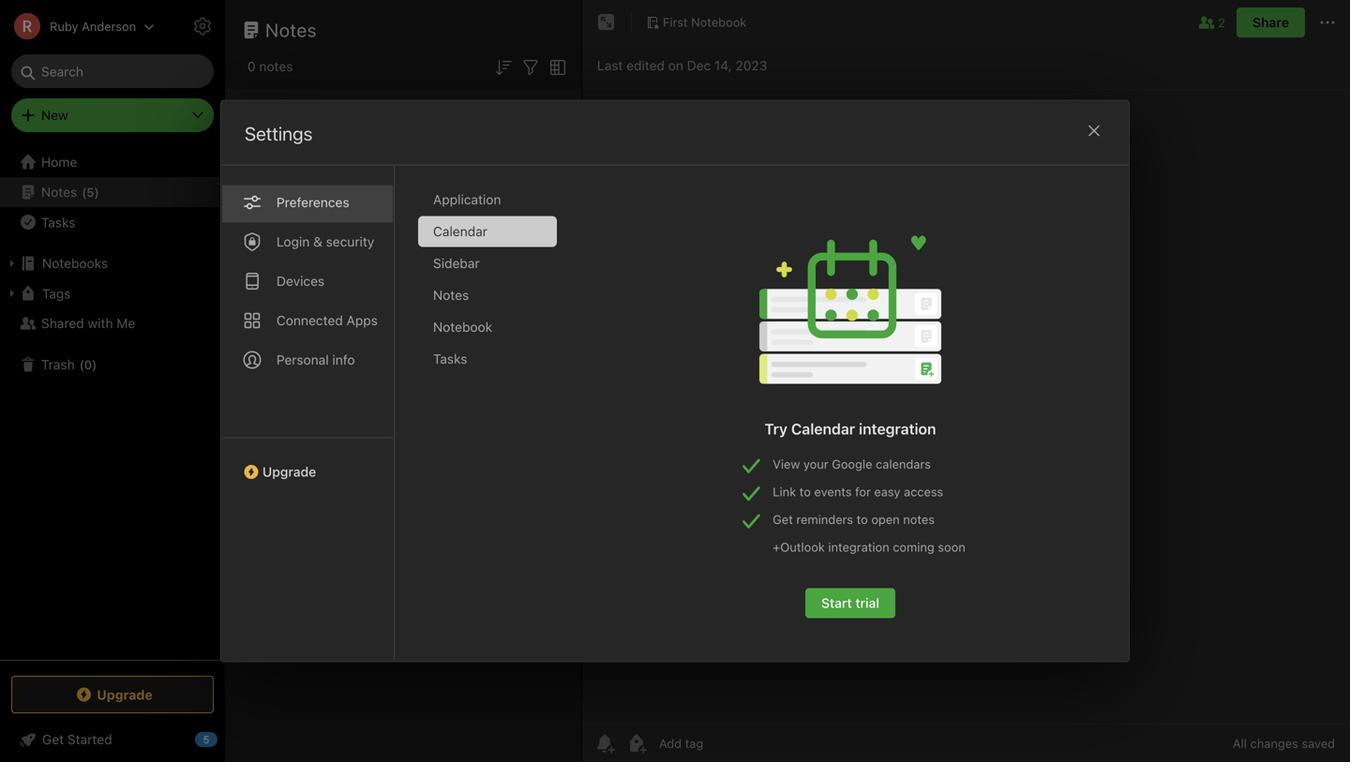 Task type: locate. For each thing, give the bounding box(es) containing it.
notebooks link
[[0, 248, 224, 278]]

access
[[904, 485, 943, 499]]

) right trash
[[92, 357, 97, 371]]

( right trash
[[79, 357, 84, 371]]

) inside trash ( 0 )
[[92, 357, 97, 371]]

) inside notes ( 5 )
[[94, 185, 99, 199]]

coming
[[893, 540, 934, 554]]

connected apps
[[277, 313, 378, 328]]

notes
[[265, 19, 317, 41], [41, 184, 77, 200], [433, 287, 469, 303]]

0 horizontal spatial notes
[[259, 59, 293, 74]]

0 right trash
[[84, 357, 92, 371]]

preferences
[[277, 195, 349, 210]]

start trial button
[[805, 588, 895, 618]]

notebook
[[691, 15, 747, 29], [433, 319, 492, 335]]

0 vertical spatial upgrade button
[[221, 437, 394, 487]]

using
[[302, 561, 339, 578]]

security
[[326, 234, 374, 249]]

try for try calendar integration
[[765, 420, 787, 438]]

calendar up your
[[791, 420, 855, 438]]

None search field
[[24, 54, 201, 88]]

application tab
[[418, 184, 557, 215]]

close image
[[1083, 120, 1105, 142]]

1 horizontal spatial tasks
[[433, 351, 467, 367]]

last
[[597, 58, 623, 73]]

( inside trash ( 0 )
[[79, 357, 84, 371]]

easy
[[874, 485, 900, 499]]

0 down settings tooltip
[[248, 59, 256, 74]]

personal
[[277, 352, 329, 368]]

0 horizontal spatial try
[[277, 561, 298, 578]]

1 horizontal spatial to
[[857, 512, 868, 526]]

0 vertical spatial calendar
[[433, 224, 487, 239]]

0 horizontal spatial upgrade
[[97, 687, 153, 702]]

0 vertical spatial try
[[765, 420, 787, 438]]

notes for 0 notes
[[259, 59, 293, 74]]

integration
[[859, 420, 936, 438], [828, 540, 889, 554]]

0 vertical spatial notes
[[265, 19, 317, 41]]

link
[[773, 485, 796, 499]]

login
[[277, 234, 310, 249]]

share
[[1252, 15, 1289, 30]]

notes up 0 notes on the top left of the page
[[265, 19, 317, 41]]

5
[[87, 185, 94, 199]]

notes down home
[[41, 184, 77, 200]]

2 horizontal spatial notes
[[433, 287, 469, 303]]

notes
[[259, 59, 293, 74], [903, 512, 935, 526], [370, 524, 413, 544]]

calendar tab
[[418, 216, 557, 247]]

) down home 'link'
[[94, 185, 99, 199]]

1 horizontal spatial 0
[[248, 59, 256, 74]]

1 vertical spatial 0
[[84, 357, 92, 371]]

&
[[313, 234, 322, 249]]

1 horizontal spatial upgrade
[[263, 464, 316, 480]]

to right link
[[799, 485, 811, 499]]

( for notes
[[82, 185, 87, 199]]

0 vertical spatial notebook
[[691, 15, 747, 29]]

filter.
[[495, 561, 529, 578]]

your
[[803, 457, 828, 471]]

expand note image
[[595, 11, 618, 34]]

1 vertical spatial tasks
[[433, 351, 467, 367]]

tab list
[[221, 165, 395, 661], [418, 184, 572, 661]]

( inside notes ( 5 )
[[82, 185, 87, 199]]

0 horizontal spatial tab list
[[221, 165, 395, 661]]

tasks tab
[[418, 344, 557, 375]]

2 vertical spatial notes
[[433, 287, 469, 303]]

0
[[248, 59, 256, 74], [84, 357, 92, 371]]

try
[[765, 420, 787, 438], [277, 561, 298, 578]]

no
[[344, 524, 366, 544]]

tab list containing application
[[418, 184, 572, 661]]

calendar
[[433, 224, 487, 239], [791, 420, 855, 438]]

to left open
[[857, 512, 868, 526]]

found
[[417, 524, 462, 544]]

last edited on dec 14, 2023
[[597, 58, 767, 73]]

notebook up 14,
[[691, 15, 747, 29]]

on
[[668, 58, 683, 73]]

0 horizontal spatial notebook
[[433, 319, 492, 335]]

(
[[82, 185, 87, 199], [79, 357, 84, 371]]

notebook tab
[[418, 312, 557, 343]]

settings image
[[191, 15, 214, 38]]

1 vertical spatial to
[[857, 512, 868, 526]]

0 vertical spatial to
[[799, 485, 811, 499]]

settings
[[236, 19, 285, 33], [245, 122, 312, 144]]

with
[[88, 315, 113, 331]]

notes down sidebar
[[433, 287, 469, 303]]

notes up filters
[[259, 59, 293, 74]]

shared with me link
[[0, 308, 224, 338]]

dec
[[687, 58, 711, 73]]

shared
[[41, 315, 84, 331]]

info
[[332, 352, 355, 368]]

0 horizontal spatial tasks
[[41, 214, 75, 230]]

0 vertical spatial 0
[[248, 59, 256, 74]]

0 horizontal spatial to
[[799, 485, 811, 499]]

( down home 'link'
[[82, 185, 87, 199]]

) for notes
[[94, 185, 99, 199]]

tasks down notebook tab at the left top
[[433, 351, 467, 367]]

try up view
[[765, 420, 787, 438]]

for
[[855, 485, 871, 499]]

personal info
[[277, 352, 355, 368]]

upgrade button
[[221, 437, 394, 487], [11, 676, 214, 713]]

try using a different keyword or filter.
[[277, 561, 529, 578]]

tasks inside tab
[[433, 351, 467, 367]]

tab list containing preferences
[[221, 165, 395, 661]]

integration down get reminders to open notes
[[828, 540, 889, 554]]

settings up 0 notes on the top left of the page
[[236, 19, 285, 33]]

2 horizontal spatial notes
[[903, 512, 935, 526]]

intense
[[271, 131, 315, 146]]

different
[[355, 561, 412, 578]]

Search text field
[[24, 54, 201, 88]]

tree
[[0, 147, 225, 659]]

to
[[799, 485, 811, 499], [857, 512, 868, 526]]

)
[[94, 185, 99, 199], [92, 357, 97, 371]]

2
[[1218, 15, 1225, 29]]

notebook inside tab
[[433, 319, 492, 335]]

1 horizontal spatial upgrade button
[[221, 437, 394, 487]]

1 vertical spatial try
[[277, 561, 298, 578]]

tasks
[[41, 214, 75, 230], [433, 351, 467, 367]]

notes down access
[[903, 512, 935, 526]]

tasks down notes ( 5 )
[[41, 214, 75, 230]]

0 horizontal spatial 0
[[84, 357, 92, 371]]

notebook down notes 'tab'
[[433, 319, 492, 335]]

1 vertical spatial integration
[[828, 540, 889, 554]]

calendar up sidebar
[[433, 224, 487, 239]]

0 notes
[[248, 59, 293, 74]]

1 vertical spatial notebook
[[433, 319, 492, 335]]

1 horizontal spatial notes
[[370, 524, 413, 544]]

1 horizontal spatial try
[[765, 420, 787, 438]]

first
[[663, 15, 688, 29]]

0 inside trash ( 0 )
[[84, 357, 92, 371]]

0 horizontal spatial upgrade button
[[11, 676, 214, 713]]

application
[[433, 192, 501, 207]]

intense button
[[243, 124, 346, 154]]

notebooks
[[42, 255, 108, 271]]

settings down filters
[[245, 122, 312, 144]]

1 horizontal spatial notebook
[[691, 15, 747, 29]]

tasks button
[[0, 207, 224, 237]]

1 vertical spatial (
[[79, 357, 84, 371]]

1 vertical spatial calendar
[[791, 420, 855, 438]]

start trial
[[821, 595, 879, 611]]

upgrade
[[263, 464, 316, 480], [97, 687, 153, 702]]

0 vertical spatial settings
[[236, 19, 285, 33]]

1 vertical spatial )
[[92, 357, 97, 371]]

no notes found
[[344, 524, 462, 544]]

keyword
[[416, 561, 474, 578]]

changes
[[1250, 736, 1298, 750]]

shared with me
[[41, 315, 135, 331]]

0 vertical spatial tasks
[[41, 214, 75, 230]]

0 vertical spatial )
[[94, 185, 99, 199]]

sidebar
[[433, 255, 480, 271]]

try left using
[[277, 561, 298, 578]]

0 vertical spatial (
[[82, 185, 87, 199]]

tree containing home
[[0, 147, 225, 659]]

0 horizontal spatial notes
[[41, 184, 77, 200]]

integration up calendars
[[859, 420, 936, 438]]

1 vertical spatial notes
[[41, 184, 77, 200]]

1 vertical spatial upgrade button
[[11, 676, 214, 713]]

notes up different
[[370, 524, 413, 544]]

1 horizontal spatial tab list
[[418, 184, 572, 661]]

me
[[117, 315, 135, 331]]

0 horizontal spatial calendar
[[433, 224, 487, 239]]



Task type: vqa. For each thing, say whether or not it's contained in the screenshot.
Main element
no



Task type: describe. For each thing, give the bounding box(es) containing it.
filters
[[244, 100, 287, 113]]

add a reminder image
[[593, 732, 616, 755]]

all
[[1233, 736, 1247, 750]]

sidebar tab
[[418, 248, 557, 279]]

2023
[[735, 58, 767, 73]]

expand notebooks image
[[5, 256, 20, 271]]

view your google calendars
[[773, 457, 931, 471]]

+outlook
[[773, 540, 825, 554]]

start
[[821, 595, 852, 611]]

1 vertical spatial settings
[[245, 122, 312, 144]]

login & security
[[277, 234, 374, 249]]

notes for no notes found
[[370, 524, 413, 544]]

1 vertical spatial upgrade
[[97, 687, 153, 702]]

google
[[832, 457, 872, 471]]

expand tags image
[[5, 286, 20, 301]]

first notebook
[[663, 15, 747, 29]]

saved
[[1302, 736, 1335, 750]]

0 vertical spatial upgrade
[[263, 464, 316, 480]]

get
[[773, 512, 793, 526]]

link to events for easy access
[[773, 485, 943, 499]]

get reminders to open notes
[[773, 512, 935, 526]]

a
[[343, 561, 351, 578]]

clear button
[[538, 100, 566, 113]]

try calendar integration
[[765, 420, 936, 438]]

1 horizontal spatial calendar
[[791, 420, 855, 438]]

first notebook button
[[639, 9, 753, 36]]

reminders
[[796, 512, 853, 526]]

notes inside 'tab'
[[433, 287, 469, 303]]

new button
[[11, 98, 214, 132]]

view
[[773, 457, 800, 471]]

home
[[41, 154, 77, 170]]

Note Editor text field
[[582, 90, 1350, 724]]

( for trash
[[79, 357, 84, 371]]

note window element
[[582, 0, 1350, 762]]

settings tooltip
[[208, 8, 300, 45]]

tags button
[[0, 278, 224, 308]]

soon
[[938, 540, 965, 554]]

apps
[[347, 313, 378, 328]]

events
[[814, 485, 852, 499]]

tasks inside button
[[41, 214, 75, 230]]

trash
[[41, 357, 75, 372]]

new
[[41, 107, 68, 123]]

all changes saved
[[1233, 736, 1335, 750]]

calendars
[[876, 457, 931, 471]]

2 button
[[1195, 11, 1225, 34]]

settings inside tooltip
[[236, 19, 285, 33]]

connected
[[277, 313, 343, 328]]

or
[[477, 561, 491, 578]]

home link
[[0, 147, 225, 177]]

+outlook integration coming soon
[[773, 540, 965, 554]]

devices
[[277, 273, 325, 289]]

notes ( 5 )
[[41, 184, 99, 200]]

0 vertical spatial integration
[[859, 420, 936, 438]]

open
[[871, 512, 900, 526]]

) for trash
[[92, 357, 97, 371]]

calendar inside calendar tab
[[433, 224, 487, 239]]

clear
[[538, 100, 566, 113]]

notes tab
[[418, 280, 557, 311]]

1 horizontal spatial notes
[[265, 19, 317, 41]]

edited
[[626, 58, 665, 73]]

add tag image
[[625, 732, 648, 755]]

trash ( 0 )
[[41, 357, 97, 372]]

14,
[[714, 58, 732, 73]]

notebook inside button
[[691, 15, 747, 29]]

share button
[[1236, 8, 1305, 38]]

trial
[[855, 595, 879, 611]]

try for try using a different keyword or filter.
[[277, 561, 298, 578]]

tags
[[42, 286, 71, 301]]



